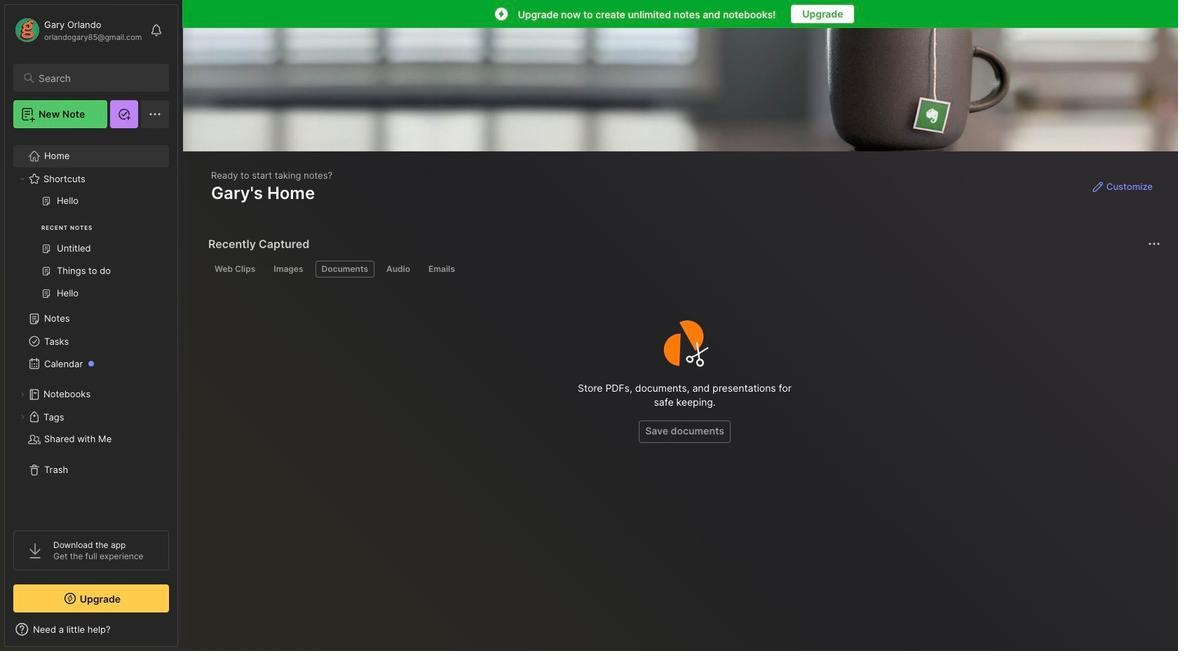 Task type: locate. For each thing, give the bounding box(es) containing it.
more actions image
[[1147, 236, 1163, 253]]

3 tab from the left
[[315, 261, 375, 278]]

expand tags image
[[18, 413, 27, 422]]

tab
[[208, 261, 262, 278], [268, 261, 310, 278], [315, 261, 375, 278], [380, 261, 417, 278], [422, 261, 462, 278]]

main element
[[0, 0, 182, 652]]

tree
[[5, 137, 178, 519]]

group
[[13, 190, 168, 314]]

None search field
[[39, 69, 156, 86]]

tree inside main element
[[5, 137, 178, 519]]

tab list
[[208, 261, 1159, 278]]

2 tab from the left
[[268, 261, 310, 278]]



Task type: describe. For each thing, give the bounding box(es) containing it.
WHAT'S NEW field
[[5, 619, 178, 641]]

4 tab from the left
[[380, 261, 417, 278]]

expand notebooks image
[[18, 391, 27, 399]]

none search field inside main element
[[39, 69, 156, 86]]

More actions field
[[1145, 234, 1165, 254]]

1 tab from the left
[[208, 261, 262, 278]]

group inside tree
[[13, 190, 168, 314]]

click to collapse image
[[177, 626, 188, 643]]

Search text field
[[39, 72, 156, 85]]

Account field
[[13, 16, 142, 44]]

5 tab from the left
[[422, 261, 462, 278]]



Task type: vqa. For each thing, say whether or not it's contained in the screenshot.
fourth tab
yes



